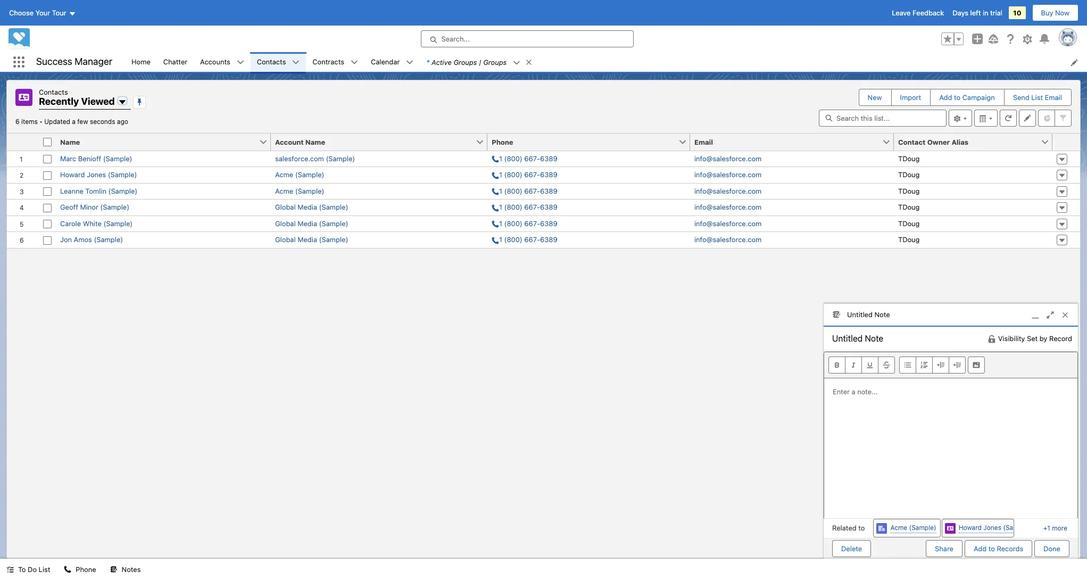 Task type: describe. For each thing, give the bounding box(es) containing it.
contacts link
[[251, 52, 292, 72]]

geoff minor (sample)
[[60, 203, 129, 211]]

tdoug for howard jones (sample)
[[899, 170, 920, 179]]

marc benioff (sample)
[[60, 154, 132, 163]]

text default image inside the contracts list item
[[351, 59, 358, 66]]

related
[[833, 524, 857, 532]]

global media (sample) for geoff minor (sample)
[[275, 203, 348, 211]]

howard jones (sample) for howard jones (sample) link to the right
[[959, 524, 1031, 532]]

record
[[1050, 334, 1073, 343]]

text default image inside the calendar list item
[[406, 59, 414, 66]]

1 (800) 667-6389 link for jon amos (sample)
[[492, 235, 558, 245]]

manager
[[75, 56, 112, 67]]

success manager
[[36, 56, 112, 67]]

acme (sample) link for howard jones (sample)
[[275, 170, 324, 180]]

list containing home
[[125, 52, 1087, 72]]

1 (800) 667-6389 link for carole white (sample)
[[492, 219, 558, 229]]

account name element
[[271, 133, 494, 151]]

info@salesforce.com link for carole white (sample)
[[695, 219, 762, 229]]

days left in trial
[[953, 9, 1003, 17]]

new button
[[859, 89, 891, 105]]

jon
[[60, 235, 72, 244]]

global media (sample) link for geoff minor (sample)
[[275, 202, 348, 213]]

alias
[[952, 138, 969, 146]]

benioff
[[78, 154, 101, 163]]

add to records
[[974, 544, 1024, 553]]

info@salesforce.com link for howard jones (sample)
[[695, 170, 762, 180]]

1 inside untitled note dialog
[[1048, 524, 1051, 532]]

search... button
[[421, 30, 634, 47]]

add to campaign
[[940, 93, 995, 102]]

(800) for carole white (sample)
[[504, 219, 523, 228]]

contracts list item
[[306, 52, 365, 72]]

+ 1 more
[[1044, 524, 1068, 532]]

action image
[[1053, 133, 1081, 150]]

list item containing *
[[420, 52, 538, 72]]

buy now button
[[1032, 4, 1079, 21]]

tdoug for carole white (sample)
[[899, 219, 920, 228]]

calendar
[[371, 57, 400, 66]]

1 (800) 667-6389 for howard jones (sample)
[[499, 170, 558, 179]]

account name
[[275, 138, 325, 146]]

1 667- from the top
[[524, 154, 540, 163]]

tdoug for geoff minor (sample)
[[899, 203, 920, 211]]

note
[[875, 310, 890, 319]]

success
[[36, 56, 72, 67]]

+
[[1044, 524, 1048, 532]]

howard jones (sample) for the leftmost howard jones (sample) link
[[60, 170, 137, 179]]

email inside button
[[695, 138, 713, 146]]

item number image
[[7, 133, 39, 150]]

add to records button
[[965, 540, 1033, 557]]

2 name from the left
[[305, 138, 325, 146]]

by
[[1040, 334, 1048, 343]]

done button
[[1035, 540, 1070, 557]]

(sample) inside "link"
[[326, 154, 355, 163]]

visibility set by record
[[998, 334, 1073, 343]]

6389 for leanne tomlin (sample)
[[540, 187, 558, 195]]

(800) for jon amos (sample)
[[504, 235, 523, 244]]

howard inside untitled note dialog
[[959, 524, 982, 532]]

home
[[132, 57, 151, 66]]

account
[[275, 138, 304, 146]]

•
[[39, 117, 43, 125]]

list inside button
[[39, 565, 50, 574]]

contact image
[[945, 523, 956, 534]]

calendar link
[[365, 52, 406, 72]]

global for jon amos (sample)
[[275, 235, 296, 244]]

email button
[[690, 133, 883, 150]]

marc benioff (sample) link
[[60, 154, 132, 164]]

contacts inside list item
[[257, 57, 286, 66]]

contacts image
[[15, 89, 32, 106]]

import button
[[892, 89, 930, 105]]

accounts
[[200, 57, 230, 66]]

viewed
[[81, 96, 115, 107]]

1 horizontal spatial howard jones (sample) link
[[959, 523, 1031, 533]]

global media (sample) for jon amos (sample)
[[275, 235, 348, 244]]

search...
[[442, 35, 470, 43]]

jon amos (sample) link
[[60, 235, 123, 245]]

1 6389 from the top
[[540, 154, 558, 163]]

leanne
[[60, 187, 83, 195]]

media for geoff minor (sample)
[[298, 203, 317, 211]]

contacts list item
[[251, 52, 306, 72]]

* active groups | groups
[[426, 58, 507, 66]]

contact owner alias
[[899, 138, 969, 146]]

notes
[[122, 565, 141, 574]]

recently viewed grid
[[7, 133, 1081, 248]]

info@salesforce.com for geoff minor (sample)
[[695, 203, 762, 211]]

recently
[[39, 96, 79, 107]]

action element
[[1053, 133, 1081, 151]]

1 vertical spatial contacts
[[39, 88, 68, 96]]

your
[[35, 9, 50, 17]]

6389 for howard jones (sample)
[[540, 170, 558, 179]]

amos
[[74, 235, 92, 244]]

Search Recently Viewed list view. search field
[[819, 109, 947, 126]]

0 horizontal spatial phone button
[[58, 559, 103, 580]]

owner
[[928, 138, 950, 146]]

calendar list item
[[365, 52, 420, 72]]

geoff minor (sample) link
[[60, 202, 129, 213]]

choose your tour button
[[9, 4, 76, 21]]

to for add to records
[[989, 544, 995, 553]]

marc
[[60, 154, 76, 163]]

contact
[[899, 138, 926, 146]]

jones for the leftmost howard jones (sample) link
[[87, 170, 106, 179]]

salesforce.com (sample)
[[275, 154, 355, 163]]

leanne tomlin (sample) link
[[60, 186, 137, 196]]

name element
[[56, 133, 277, 151]]

buy
[[1041, 9, 1054, 17]]

carole white (sample)
[[60, 219, 133, 228]]

1 1 (800) 667-6389 from the top
[[499, 154, 558, 163]]

tdoug for jon amos (sample)
[[899, 235, 920, 244]]

(800) for leanne tomlin (sample)
[[504, 187, 523, 195]]

0 horizontal spatial howard jones (sample) link
[[60, 170, 137, 180]]

to for related to
[[859, 524, 865, 532]]

campaign
[[963, 93, 995, 102]]

global for carole white (sample)
[[275, 219, 296, 228]]

name button
[[56, 133, 259, 150]]

send
[[1013, 93, 1030, 102]]

(800) for howard jones (sample)
[[504, 170, 523, 179]]

notes button
[[104, 559, 147, 580]]

home link
[[125, 52, 157, 72]]

1 (800) 667-6389 link for howard jones (sample)
[[492, 170, 558, 180]]

667- for jon amos (sample)
[[524, 235, 540, 244]]

2 groups from the left
[[483, 58, 507, 66]]

6
[[15, 117, 20, 125]]

text default image inside to do list button
[[6, 566, 14, 573]]

1 vertical spatial phone
[[76, 565, 96, 574]]

now
[[1056, 9, 1070, 17]]

none text field inside untitled note dialog
[[824, 327, 934, 350]]

media for carole white (sample)
[[298, 219, 317, 228]]

667- for howard jones (sample)
[[524, 170, 540, 179]]

list inside 'button'
[[1032, 93, 1043, 102]]

item number element
[[7, 133, 39, 151]]

delete
[[842, 544, 862, 553]]

done
[[1044, 544, 1061, 553]]

jones for howard jones (sample) link to the right
[[984, 524, 1002, 532]]

global media (sample) link for jon amos (sample)
[[275, 235, 348, 245]]

text default image inside "notes" "button"
[[110, 566, 117, 573]]

chatter
[[163, 57, 187, 66]]

active
[[432, 58, 452, 66]]

1 (800) 667-6389 for leanne tomlin (sample)
[[499, 187, 558, 195]]

import
[[900, 93, 922, 102]]

more
[[1052, 524, 1068, 532]]

accounts list item
[[194, 52, 251, 72]]

format text element
[[829, 356, 895, 373]]

1 for geoff minor (sample)
[[499, 203, 502, 211]]

1 1 (800) 667-6389 link from the top
[[492, 154, 558, 164]]

minor
[[80, 203, 98, 211]]

salesforce.com
[[275, 154, 324, 163]]

few
[[77, 117, 88, 125]]

records
[[997, 544, 1024, 553]]

add for add to campaign
[[940, 93, 953, 102]]

text default image inside 'phone' button
[[64, 566, 72, 573]]

accounts link
[[194, 52, 237, 72]]

contracts link
[[306, 52, 351, 72]]

1 (800) 667-6389 for geoff minor (sample)
[[499, 203, 558, 211]]

text default image inside contacts list item
[[292, 59, 300, 66]]

contact owner alias element
[[894, 133, 1059, 151]]

(800) for geoff minor (sample)
[[504, 203, 523, 211]]

leave
[[892, 9, 911, 17]]

to
[[18, 565, 26, 574]]

10
[[1014, 9, 1022, 17]]

info@salesforce.com for howard jones (sample)
[[695, 170, 762, 179]]



Task type: vqa. For each thing, say whether or not it's contained in the screenshot.
All Contacts "link"
no



Task type: locate. For each thing, give the bounding box(es) containing it.
6 tdoug from the top
[[899, 235, 920, 244]]

5 6389 from the top
[[540, 219, 558, 228]]

5 info@salesforce.com from the top
[[695, 219, 762, 228]]

email
[[1045, 93, 1062, 102], [695, 138, 713, 146]]

text default image
[[525, 58, 533, 66], [292, 59, 300, 66], [513, 59, 521, 66], [988, 335, 996, 343]]

Compose text text field
[[825, 378, 1078, 514]]

2 global media (sample) link from the top
[[275, 219, 348, 229]]

info@salesforce.com link for marc benioff (sample)
[[695, 154, 762, 164]]

0 horizontal spatial phone
[[76, 565, 96, 574]]

0 horizontal spatial contacts
[[39, 88, 68, 96]]

carole
[[60, 219, 81, 228]]

howard right contact image
[[959, 524, 982, 532]]

0 vertical spatial acme (sample)
[[275, 170, 324, 179]]

1 vertical spatial acme (sample) link
[[275, 186, 324, 196]]

2 media from the top
[[298, 219, 317, 228]]

do
[[28, 565, 37, 574]]

updated
[[44, 117, 70, 125]]

new
[[868, 93, 882, 102]]

3 tdoug from the top
[[899, 187, 920, 195]]

1 vertical spatial acme (sample)
[[275, 187, 324, 195]]

5 (800) from the top
[[504, 219, 523, 228]]

6389 for jon amos (sample)
[[540, 235, 558, 244]]

a
[[72, 117, 76, 125]]

salesforce.com (sample) link
[[275, 154, 355, 164]]

visibility
[[998, 334, 1025, 343]]

|
[[479, 58, 482, 66]]

1 vertical spatial jones
[[984, 524, 1002, 532]]

5 667- from the top
[[524, 219, 540, 228]]

3 6389 from the top
[[540, 187, 558, 195]]

1 (800) 667-6389 for carole white (sample)
[[499, 219, 558, 228]]

1 horizontal spatial contacts
[[257, 57, 286, 66]]

global media (sample) link
[[275, 202, 348, 213], [275, 219, 348, 229], [275, 235, 348, 245]]

1 horizontal spatial phone button
[[488, 133, 679, 150]]

howard jones (sample)
[[60, 170, 137, 179], [959, 524, 1031, 532]]

None text field
[[824, 327, 934, 350]]

tdoug for marc benioff (sample)
[[899, 154, 920, 163]]

0 horizontal spatial to
[[859, 524, 865, 532]]

4 1 (800) 667-6389 link from the top
[[492, 202, 558, 213]]

list
[[125, 52, 1087, 72]]

global for geoff minor (sample)
[[275, 203, 296, 211]]

1 horizontal spatial jones
[[984, 524, 1002, 532]]

to right related
[[859, 524, 865, 532]]

2 global media (sample) from the top
[[275, 219, 348, 228]]

info@salesforce.com link for geoff minor (sample)
[[695, 202, 762, 213]]

howard up leanne
[[60, 170, 85, 179]]

add left campaign
[[940, 93, 953, 102]]

jones inside recently viewed grid
[[87, 170, 106, 179]]

list right send
[[1032, 93, 1043, 102]]

recently viewed
[[39, 96, 115, 107]]

667- for leanne tomlin (sample)
[[524, 187, 540, 195]]

info@salesforce.com for jon amos (sample)
[[695, 235, 762, 244]]

2 1 (800) 667-6389 from the top
[[499, 170, 558, 179]]

text default image inside the accounts list item
[[237, 59, 244, 66]]

(sample)
[[103, 154, 132, 163], [326, 154, 355, 163], [108, 170, 137, 179], [295, 170, 324, 179], [108, 187, 137, 195], [295, 187, 324, 195], [100, 203, 129, 211], [319, 203, 348, 211], [104, 219, 133, 228], [319, 219, 348, 228], [94, 235, 123, 244], [319, 235, 348, 244], [909, 524, 937, 532], [1004, 524, 1031, 532]]

send list email
[[1013, 93, 1062, 102]]

white
[[83, 219, 102, 228]]

phone button inside phone element
[[488, 133, 679, 150]]

5 1 (800) 667-6389 link from the top
[[492, 219, 558, 229]]

info@salesforce.com link
[[695, 154, 762, 164], [695, 170, 762, 180], [695, 186, 762, 196], [695, 202, 762, 213], [695, 219, 762, 229], [695, 235, 762, 245]]

1 horizontal spatial phone
[[492, 138, 513, 146]]

4 1 (800) 667-6389 from the top
[[499, 203, 558, 211]]

acme inside untitled note dialog
[[891, 524, 908, 532]]

0 vertical spatial media
[[298, 203, 317, 211]]

5 1 (800) 667-6389 from the top
[[499, 219, 558, 228]]

6389 for carole white (sample)
[[540, 219, 558, 228]]

1 (800) 667-6389 for jon amos (sample)
[[499, 235, 558, 244]]

6 667- from the top
[[524, 235, 540, 244]]

0 vertical spatial list
[[1032, 93, 1043, 102]]

6 1 (800) 667-6389 from the top
[[499, 235, 558, 244]]

acme (sample) link inside untitled note dialog
[[891, 523, 937, 533]]

toolbar
[[825, 352, 1078, 378]]

acme (sample) link for leanne tomlin (sample)
[[275, 186, 324, 196]]

media
[[298, 203, 317, 211], [298, 219, 317, 228], [298, 235, 317, 244]]

6389
[[540, 154, 558, 163], [540, 170, 558, 179], [540, 187, 558, 195], [540, 203, 558, 211], [540, 219, 558, 228], [540, 235, 558, 244]]

1 vertical spatial global media (sample)
[[275, 219, 348, 228]]

1 horizontal spatial add
[[974, 544, 987, 553]]

to left campaign
[[954, 93, 961, 102]]

contacts up updated on the top left of the page
[[39, 88, 68, 96]]

1 (800) 667-6389
[[499, 154, 558, 163], [499, 170, 558, 179], [499, 187, 558, 195], [499, 203, 558, 211], [499, 219, 558, 228], [499, 235, 558, 244]]

667-
[[524, 154, 540, 163], [524, 170, 540, 179], [524, 187, 540, 195], [524, 203, 540, 211], [524, 219, 540, 228], [524, 235, 540, 244]]

1 vertical spatial phone button
[[58, 559, 103, 580]]

4 tdoug from the top
[[899, 203, 920, 211]]

4 667- from the top
[[524, 203, 540, 211]]

groups right |
[[483, 58, 507, 66]]

0 vertical spatial email
[[1045, 93, 1062, 102]]

howard jones (sample) down marc benioff (sample) link
[[60, 170, 137, 179]]

2 horizontal spatial to
[[989, 544, 995, 553]]

left
[[971, 9, 981, 17]]

text default image
[[237, 59, 244, 66], [351, 59, 358, 66], [406, 59, 414, 66], [6, 566, 14, 573], [64, 566, 72, 573], [110, 566, 117, 573]]

2 info@salesforce.com link from the top
[[695, 170, 762, 180]]

1 horizontal spatial groups
[[483, 58, 507, 66]]

howard jones (sample) link up "leanne tomlin (sample)"
[[60, 170, 137, 180]]

acme for howard jones (sample)
[[275, 170, 293, 179]]

jones up add to records button
[[984, 524, 1002, 532]]

list item
[[420, 52, 538, 72]]

1 (800) 667-6389 link for leanne tomlin (sample)
[[492, 186, 558, 196]]

1 global media (sample) link from the top
[[275, 202, 348, 213]]

tdoug for leanne tomlin (sample)
[[899, 187, 920, 195]]

1 vertical spatial list
[[39, 565, 50, 574]]

0 vertical spatial howard jones (sample)
[[60, 170, 137, 179]]

phone element
[[488, 133, 697, 151]]

0 vertical spatial add
[[940, 93, 953, 102]]

2 vertical spatial to
[[989, 544, 995, 553]]

6389 for geoff minor (sample)
[[540, 203, 558, 211]]

account image
[[877, 523, 888, 534]]

3 media from the top
[[298, 235, 317, 244]]

2 info@salesforce.com from the top
[[695, 170, 762, 179]]

toolbar inside untitled note dialog
[[825, 352, 1078, 378]]

jones inside untitled note dialog
[[984, 524, 1002, 532]]

email inside 'button'
[[1045, 93, 1062, 102]]

acme (sample) for leanne tomlin (sample)
[[275, 187, 324, 195]]

info@salesforce.com
[[695, 154, 762, 163], [695, 170, 762, 179], [695, 187, 762, 195], [695, 203, 762, 211], [695, 219, 762, 228], [695, 235, 762, 244]]

2 vertical spatial acme (sample) link
[[891, 523, 937, 533]]

info@salesforce.com for marc benioff (sample)
[[695, 154, 762, 163]]

global media (sample) link for carole white (sample)
[[275, 219, 348, 229]]

add inside recently viewed|contacts|list view element
[[940, 93, 953, 102]]

howard inside recently viewed grid
[[60, 170, 85, 179]]

1 (800) 667-6389 link for geoff minor (sample)
[[492, 202, 558, 213]]

3 global from the top
[[275, 235, 296, 244]]

0 vertical spatial global media (sample)
[[275, 203, 348, 211]]

tomlin
[[85, 187, 106, 195]]

1 for howard jones (sample)
[[499, 170, 502, 179]]

format body element
[[900, 356, 966, 373]]

tour
[[52, 9, 66, 17]]

667- for carole white (sample)
[[524, 219, 540, 228]]

3 info@salesforce.com link from the top
[[695, 186, 762, 196]]

0 horizontal spatial email
[[695, 138, 713, 146]]

6 (800) from the top
[[504, 235, 523, 244]]

1
[[499, 154, 502, 163], [499, 170, 502, 179], [499, 187, 502, 195], [499, 203, 502, 211], [499, 219, 502, 228], [499, 235, 502, 244], [1048, 524, 1051, 532]]

text default image right to do list
[[64, 566, 72, 573]]

1 vertical spatial to
[[859, 524, 865, 532]]

untitled note
[[847, 310, 890, 319]]

days
[[953, 9, 969, 17]]

phone button
[[488, 133, 679, 150], [58, 559, 103, 580]]

items
[[21, 117, 38, 125]]

acme (sample) inside untitled note dialog
[[891, 524, 937, 532]]

1 horizontal spatial to
[[954, 93, 961, 102]]

2 vertical spatial acme (sample)
[[891, 524, 937, 532]]

0 vertical spatial phone button
[[488, 133, 679, 150]]

email element
[[690, 133, 901, 151]]

2 (800) from the top
[[504, 170, 523, 179]]

0 horizontal spatial jones
[[87, 170, 106, 179]]

add for add to records
[[974, 544, 987, 553]]

add left records
[[974, 544, 987, 553]]

2 vertical spatial global
[[275, 235, 296, 244]]

none search field inside recently viewed|contacts|list view element
[[819, 109, 947, 126]]

carole white (sample) link
[[60, 219, 133, 229]]

text default image left *
[[406, 59, 414, 66]]

1 tdoug from the top
[[899, 154, 920, 163]]

to do list button
[[0, 559, 57, 580]]

1 vertical spatial global
[[275, 219, 296, 228]]

to for add to campaign
[[954, 93, 961, 102]]

1 media from the top
[[298, 203, 317, 211]]

2 global from the top
[[275, 219, 296, 228]]

0 horizontal spatial add
[[940, 93, 953, 102]]

cell
[[39, 133, 56, 151]]

acme
[[275, 170, 293, 179], [275, 187, 293, 195], [891, 524, 908, 532]]

howard jones (sample) link
[[60, 170, 137, 180], [959, 523, 1031, 533]]

6 info@salesforce.com from the top
[[695, 235, 762, 244]]

1 groups from the left
[[454, 58, 477, 66]]

to do list
[[18, 565, 50, 574]]

4 6389 from the top
[[540, 203, 558, 211]]

0 vertical spatial contacts
[[257, 57, 286, 66]]

send list email button
[[1005, 89, 1071, 105]]

name up marc
[[60, 138, 80, 146]]

0 vertical spatial jones
[[87, 170, 106, 179]]

*
[[426, 58, 430, 66]]

recently viewed|contacts|list view element
[[6, 80, 1081, 559]]

0 vertical spatial howard
[[60, 170, 85, 179]]

recently viewed status
[[15, 117, 44, 125]]

3 1 (800) 667-6389 from the top
[[499, 187, 558, 195]]

5 tdoug from the top
[[899, 219, 920, 228]]

2 6389 from the top
[[540, 170, 558, 179]]

1 vertical spatial global media (sample) link
[[275, 219, 348, 229]]

0 vertical spatial global media (sample) link
[[275, 202, 348, 213]]

acme (sample)
[[275, 170, 324, 179], [275, 187, 324, 195], [891, 524, 937, 532]]

ago
[[117, 117, 128, 125]]

3 1 (800) 667-6389 link from the top
[[492, 186, 558, 196]]

667- for geoff minor (sample)
[[524, 203, 540, 211]]

buy now
[[1041, 9, 1070, 17]]

0 horizontal spatial list
[[39, 565, 50, 574]]

5 info@salesforce.com link from the top
[[695, 219, 762, 229]]

3 667- from the top
[[524, 187, 540, 195]]

0 vertical spatial acme (sample) link
[[275, 170, 324, 180]]

contacts right the accounts list item
[[257, 57, 286, 66]]

1 info@salesforce.com from the top
[[695, 154, 762, 163]]

cell inside recently viewed grid
[[39, 133, 56, 151]]

1 horizontal spatial howard jones (sample)
[[959, 524, 1031, 532]]

2 vertical spatial global media (sample)
[[275, 235, 348, 244]]

1 global from the top
[[275, 203, 296, 211]]

howard jones (sample) inside untitled note dialog
[[959, 524, 1031, 532]]

contact owner alias button
[[894, 133, 1041, 150]]

1 horizontal spatial email
[[1045, 93, 1062, 102]]

6 info@salesforce.com link from the top
[[695, 235, 762, 245]]

to left records
[[989, 544, 995, 553]]

info@salesforce.com for leanne tomlin (sample)
[[695, 187, 762, 195]]

set
[[1027, 334, 1038, 343]]

jones down marc benioff (sample) link
[[87, 170, 106, 179]]

1 vertical spatial email
[[695, 138, 713, 146]]

0 vertical spatial phone
[[492, 138, 513, 146]]

media for jon amos (sample)
[[298, 235, 317, 244]]

3 global media (sample) from the top
[[275, 235, 348, 244]]

0 horizontal spatial groups
[[454, 58, 477, 66]]

howard jones (sample) link up add to records
[[959, 523, 1031, 533]]

0 horizontal spatial howard
[[60, 170, 85, 179]]

1 vertical spatial acme
[[275, 187, 293, 195]]

text default image left notes
[[110, 566, 117, 573]]

delete status
[[833, 540, 926, 557]]

leave feedback link
[[892, 9, 944, 17]]

text default image right contracts
[[351, 59, 358, 66]]

delete button
[[833, 540, 871, 557]]

2 1 (800) 667-6389 link from the top
[[492, 170, 558, 180]]

2 tdoug from the top
[[899, 170, 920, 179]]

text default image inside untitled note dialog
[[988, 335, 996, 343]]

jon amos (sample)
[[60, 235, 123, 244]]

0 vertical spatial global
[[275, 203, 296, 211]]

6 items • updated a few seconds ago
[[15, 117, 128, 125]]

6 1 (800) 667-6389 link from the top
[[492, 235, 558, 245]]

3 info@salesforce.com from the top
[[695, 187, 762, 195]]

0 vertical spatial acme
[[275, 170, 293, 179]]

to inside recently viewed|contacts|list view element
[[954, 93, 961, 102]]

0 vertical spatial howard jones (sample) link
[[60, 170, 137, 180]]

add
[[940, 93, 953, 102], [974, 544, 987, 553]]

4 info@salesforce.com link from the top
[[695, 202, 762, 213]]

2 vertical spatial media
[[298, 235, 317, 244]]

1 horizontal spatial list
[[1032, 93, 1043, 102]]

jones
[[87, 170, 106, 179], [984, 524, 1002, 532]]

geoff
[[60, 203, 78, 211]]

info@salesforce.com link for jon amos (sample)
[[695, 235, 762, 245]]

1 for carole white (sample)
[[499, 219, 502, 228]]

0 horizontal spatial howard jones (sample)
[[60, 170, 137, 179]]

1 vertical spatial add
[[974, 544, 987, 553]]

leanne tomlin (sample)
[[60, 187, 137, 195]]

phone
[[492, 138, 513, 146], [76, 565, 96, 574]]

1 (800) from the top
[[504, 154, 523, 163]]

list right do on the left
[[39, 565, 50, 574]]

2 667- from the top
[[524, 170, 540, 179]]

tdoug
[[899, 154, 920, 163], [899, 170, 920, 179], [899, 187, 920, 195], [899, 203, 920, 211], [899, 219, 920, 228], [899, 235, 920, 244]]

0 vertical spatial to
[[954, 93, 961, 102]]

group
[[942, 32, 964, 45]]

info@salesforce.com for carole white (sample)
[[695, 219, 762, 228]]

choose
[[9, 9, 34, 17]]

share button
[[926, 540, 963, 557]]

share
[[935, 544, 954, 553]]

text default image right "accounts"
[[237, 59, 244, 66]]

howard jones (sample) inside recently viewed grid
[[60, 170, 137, 179]]

info@salesforce.com link for leanne tomlin (sample)
[[695, 186, 762, 196]]

trial
[[991, 9, 1003, 17]]

acme (sample) for howard jones (sample)
[[275, 170, 324, 179]]

name up salesforce.com (sample)
[[305, 138, 325, 146]]

howard jones (sample) up add to records
[[959, 524, 1031, 532]]

in
[[983, 9, 989, 17]]

None search field
[[819, 109, 947, 126]]

untitled
[[847, 310, 873, 319]]

untitled note dialog
[[823, 303, 1079, 559]]

choose your tour
[[9, 9, 66, 17]]

1 name from the left
[[60, 138, 80, 146]]

1 vertical spatial howard
[[959, 524, 982, 532]]

(800)
[[504, 154, 523, 163], [504, 170, 523, 179], [504, 187, 523, 195], [504, 203, 523, 211], [504, 219, 523, 228], [504, 235, 523, 244]]

to
[[954, 93, 961, 102], [859, 524, 865, 532], [989, 544, 995, 553]]

1 vertical spatial media
[[298, 219, 317, 228]]

global media (sample) for carole white (sample)
[[275, 219, 348, 228]]

text default image left to
[[6, 566, 14, 573]]

acme for leanne tomlin (sample)
[[275, 187, 293, 195]]

4 info@salesforce.com from the top
[[695, 203, 762, 211]]

add inside untitled note dialog
[[974, 544, 987, 553]]

account name button
[[271, 133, 476, 150]]

1 horizontal spatial name
[[305, 138, 325, 146]]

4 (800) from the top
[[504, 203, 523, 211]]

leave feedback
[[892, 9, 944, 17]]

1 horizontal spatial howard
[[959, 524, 982, 532]]

list
[[1032, 93, 1043, 102], [39, 565, 50, 574]]

1 for jon amos (sample)
[[499, 235, 502, 244]]

1 vertical spatial howard jones (sample) link
[[959, 523, 1031, 533]]

1 (800) 667-6389 link
[[492, 154, 558, 164], [492, 170, 558, 180], [492, 186, 558, 196], [492, 202, 558, 213], [492, 219, 558, 229], [492, 235, 558, 245]]

phone inside phone element
[[492, 138, 513, 146]]

3 global media (sample) link from the top
[[275, 235, 348, 245]]

3 (800) from the top
[[504, 187, 523, 195]]

contracts
[[313, 57, 344, 66]]

feedback
[[913, 9, 944, 17]]

6 6389 from the top
[[540, 235, 558, 244]]

1 vertical spatial howard jones (sample)
[[959, 524, 1031, 532]]

2 vertical spatial acme
[[891, 524, 908, 532]]

acme (sample) link
[[275, 170, 324, 180], [275, 186, 324, 196], [891, 523, 937, 533]]

1 for leanne tomlin (sample)
[[499, 187, 502, 195]]

2 vertical spatial global media (sample) link
[[275, 235, 348, 245]]

0 horizontal spatial name
[[60, 138, 80, 146]]

1 info@salesforce.com link from the top
[[695, 154, 762, 164]]

1 global media (sample) from the top
[[275, 203, 348, 211]]

groups left |
[[454, 58, 477, 66]]



